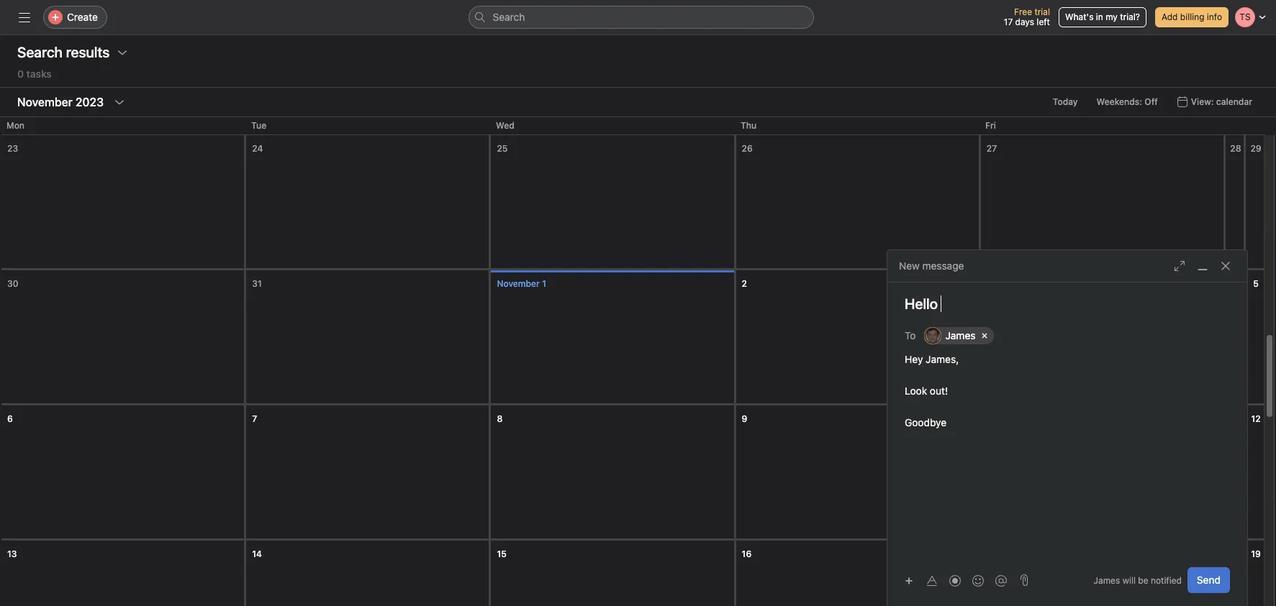 Task type: vqa. For each thing, say whether or not it's contained in the screenshot.
toolbar in "dialog"
yes



Task type: describe. For each thing, give the bounding box(es) containing it.
ja
[[929, 330, 938, 341]]

at mention image
[[996, 576, 1007, 587]]

create button
[[43, 6, 107, 29]]

billing
[[1180, 12, 1205, 22]]

Add subject text field
[[888, 294, 1247, 315]]

november
[[497, 279, 540, 289]]

days
[[1015, 17, 1034, 27]]

james row
[[925, 326, 1227, 348]]

14
[[252, 549, 262, 560]]

16
[[742, 549, 752, 560]]

29
[[1251, 143, 1262, 154]]

what's in my trial? button
[[1059, 7, 1147, 27]]

7
[[252, 414, 257, 425]]

pick month image
[[114, 96, 125, 108]]

look
[[905, 385, 927, 397]]

james cell
[[925, 328, 994, 345]]

12
[[1251, 414, 1261, 425]]

james will be notified
[[1094, 576, 1182, 586]]

19
[[1251, 549, 1261, 560]]

close image
[[1220, 261, 1232, 272]]

left
[[1037, 17, 1050, 27]]

31
[[252, 279, 262, 289]]

what's
[[1065, 12, 1094, 22]]

tue
[[251, 120, 266, 131]]

tasks
[[26, 68, 52, 80]]

dialog containing new message
[[888, 251, 1247, 607]]

2
[[742, 279, 747, 289]]

expand sidebar image
[[19, 12, 30, 23]]

be
[[1138, 576, 1149, 586]]

0
[[17, 68, 24, 80]]

view:
[[1191, 96, 1214, 107]]

add
[[1162, 12, 1178, 22]]

hey james,
[[905, 353, 959, 366]]

formatting image
[[926, 576, 938, 587]]

thu
[[741, 120, 757, 131]]

28
[[1230, 143, 1241, 154]]

minimize image
[[1197, 261, 1209, 272]]

edit message draft document
[[888, 352, 1247, 447]]

25
[[497, 143, 508, 154]]

15
[[497, 549, 507, 560]]

info
[[1207, 12, 1222, 22]]

view: calendar button
[[1170, 92, 1259, 112]]

off
[[1145, 96, 1158, 107]]

9
[[742, 414, 748, 425]]

add billing info
[[1162, 12, 1222, 22]]

view: calendar
[[1191, 96, 1253, 107]]

5
[[1253, 279, 1259, 289]]

8
[[497, 414, 503, 425]]

24
[[252, 143, 263, 154]]



Task type: locate. For each thing, give the bounding box(es) containing it.
mon
[[6, 120, 25, 131]]

search list box
[[468, 6, 814, 29]]

create
[[67, 11, 98, 23]]

26
[[742, 143, 753, 154]]

1
[[542, 279, 546, 289]]

expand popout to full screen image
[[1174, 261, 1186, 272]]

weekends:
[[1097, 96, 1142, 107]]

my
[[1106, 12, 1118, 22]]

to
[[905, 329, 916, 342]]

add billing info button
[[1155, 7, 1229, 27]]

1 horizontal spatial james
[[1094, 576, 1120, 586]]

search results
[[17, 44, 110, 60]]

today
[[1053, 96, 1078, 107]]

wed
[[496, 120, 514, 131]]

0 vertical spatial james
[[945, 330, 976, 342]]

search button
[[468, 6, 814, 29]]

emoji image
[[973, 576, 984, 587]]

november 2023
[[17, 96, 104, 109]]

james left 'will'
[[1094, 576, 1120, 586]]

free
[[1014, 6, 1032, 17]]

james right ja
[[945, 330, 976, 342]]

send
[[1197, 574, 1221, 587]]

trial?
[[1120, 12, 1140, 22]]

james for james will be notified
[[1094, 576, 1120, 586]]

fri
[[985, 120, 996, 131]]

actions image
[[117, 47, 128, 58]]

james for james
[[945, 330, 976, 342]]

in
[[1096, 12, 1103, 22]]

send button
[[1188, 568, 1230, 594]]

will
[[1123, 576, 1136, 586]]

james,
[[926, 353, 959, 366]]

james
[[945, 330, 976, 342], [1094, 576, 1120, 586]]

27
[[987, 143, 997, 154]]

weekends: off button
[[1090, 92, 1165, 112]]

search
[[493, 11, 525, 23]]

goodbye
[[905, 417, 947, 429]]

trial
[[1035, 6, 1050, 17]]

dialog
[[888, 251, 1247, 607]]

0 tasks
[[17, 68, 52, 80]]

record a video image
[[949, 576, 961, 587]]

3
[[987, 279, 992, 289]]

today button
[[1047, 92, 1084, 112]]

4
[[1233, 279, 1239, 289]]

0 tasks button
[[17, 68, 52, 87]]

free trial 17 days left
[[1004, 6, 1050, 27]]

30
[[7, 279, 18, 289]]

notified
[[1151, 576, 1182, 586]]

toolbar
[[899, 570, 1014, 591]]

insert an object image
[[905, 577, 913, 586]]

23
[[7, 143, 18, 154]]

1 vertical spatial james
[[1094, 576, 1120, 586]]

0 horizontal spatial james
[[945, 330, 976, 342]]

17
[[1004, 17, 1013, 27]]

calendar
[[1216, 96, 1253, 107]]

november 1
[[497, 279, 546, 289]]

weekends: off
[[1097, 96, 1158, 107]]

6
[[7, 414, 13, 425]]

look out!
[[905, 385, 948, 397]]

james inside 'cell'
[[945, 330, 976, 342]]

out!
[[930, 385, 948, 397]]

13
[[7, 549, 17, 560]]

what's in my trial?
[[1065, 12, 1140, 22]]

hey
[[905, 353, 923, 366]]

new message
[[899, 260, 964, 272]]



